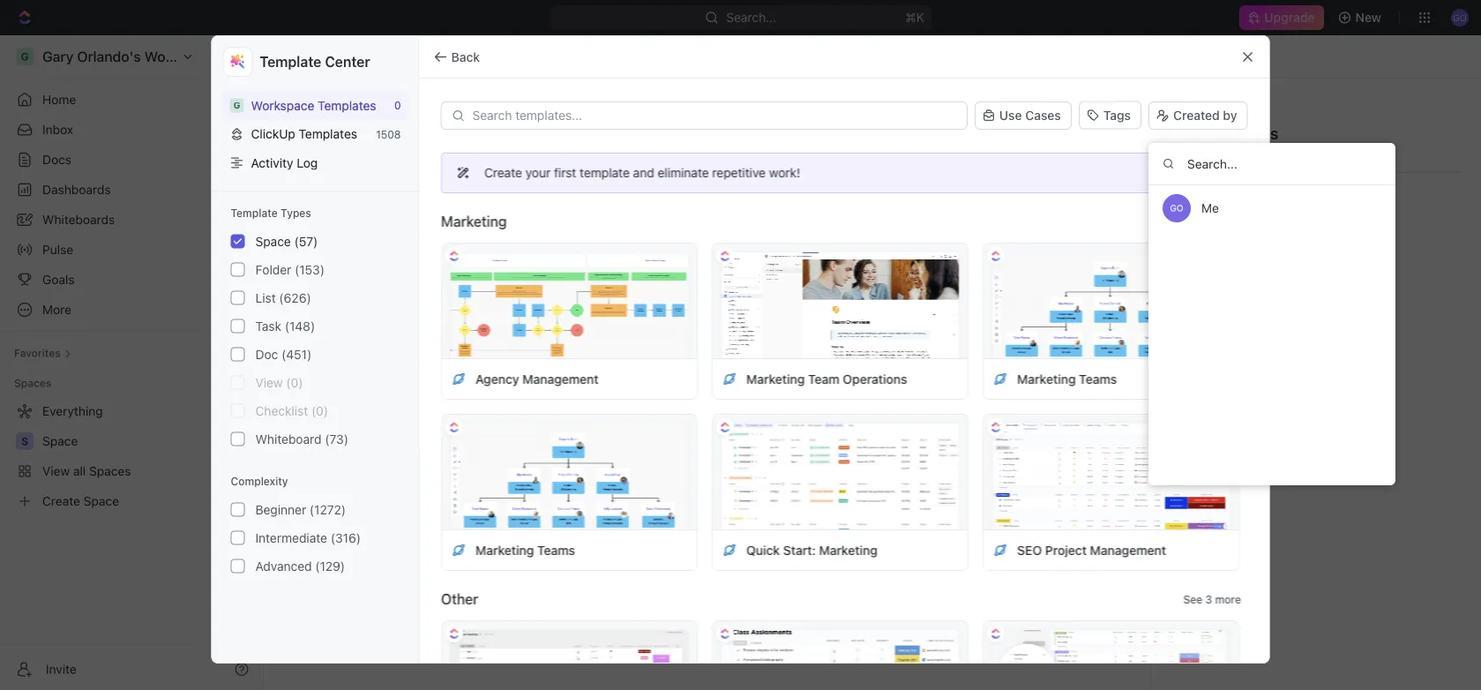 Task type: describe. For each thing, give the bounding box(es) containing it.
whiteboards link
[[7, 206, 256, 234]]

intermediate (316)
[[255, 530, 361, 545]]

(148)
[[285, 319, 315, 333]]

intermediate
[[255, 530, 327, 545]]

checklist
[[255, 403, 308, 418]]

0 vertical spatial all
[[299, 49, 313, 64]]

template
[[579, 165, 629, 180]]

g
[[234, 100, 240, 110]]

see 1 more
[[1185, 215, 1241, 228]]

spaces left joined
[[687, 363, 723, 375]]

1 horizontal spatial marketing teams
[[1017, 371, 1117, 386]]

favorites button
[[7, 342, 78, 364]]

search...
[[726, 10, 776, 25]]

docs link
[[7, 146, 256, 174]]

center
[[325, 53, 370, 70]]

marketing team operations
[[746, 371, 907, 386]]

activity log
[[251, 155, 318, 170]]

quick
[[746, 543, 780, 557]]

checklist (0)
[[255, 403, 328, 418]]

visible
[[1176, 124, 1223, 143]]

activity log button
[[223, 148, 408, 177]]

see 3 more button
[[1176, 589, 1248, 610]]

list
[[255, 290, 276, 305]]

inbox
[[42, 122, 73, 137]]

and
[[633, 165, 654, 180]]

clickup templates
[[251, 127, 357, 141]]

operations
[[843, 371, 907, 386]]

types
[[281, 207, 311, 219]]

advanced
[[255, 559, 312, 573]]

3
[[1205, 593, 1212, 605]]

eliminate
[[657, 165, 709, 180]]

pulse link
[[7, 236, 256, 264]]

learn
[[1168, 167, 1197, 179]]

shown
[[1216, 148, 1248, 161]]

work!
[[769, 165, 800, 180]]

whiteboard
[[255, 432, 322, 446]]

space inside new space button
[[1078, 125, 1113, 139]]

by
[[1223, 108, 1238, 123]]

upgrade
[[1265, 10, 1315, 25]]

seo project management
[[1017, 543, 1166, 557]]

template for template center
[[260, 53, 322, 70]]

new button
[[1331, 4, 1392, 32]]

2 vertical spatial all
[[671, 363, 684, 375]]

create
[[484, 165, 522, 180]]

upgrade link
[[1240, 5, 1324, 30]]

more for other
[[1215, 593, 1241, 605]]

folder
[[255, 262, 291, 277]]

whiteboard (73)
[[255, 432, 349, 446]]

create your first template and eliminate repetitive work!
[[484, 165, 800, 180]]

new for new
[[1356, 10, 1382, 25]]

created by button
[[1149, 101, 1248, 130]]

complexity
[[231, 475, 288, 488]]

1 vertical spatial all spaces
[[304, 117, 424, 146]]

see for other
[[1183, 593, 1202, 605]]

space for space (57)
[[255, 234, 291, 248]]

beginner
[[255, 502, 306, 517]]

0 vertical spatial management
[[522, 371, 598, 386]]

clickup
[[251, 127, 295, 141]]

(153)
[[295, 262, 325, 277]]

(0) for checklist (0)
[[311, 403, 328, 418]]

workspace
[[251, 98, 314, 113]]

joined
[[726, 363, 756, 375]]

template types
[[231, 207, 311, 219]]

new for new space
[[1049, 125, 1075, 139]]

(451)
[[282, 347, 312, 361]]

spaces up in
[[1226, 124, 1278, 143]]

0
[[394, 99, 401, 111]]

tree inside sidebar navigation
[[7, 397, 256, 515]]

doc (451)
[[255, 347, 312, 361]]

start:
[[783, 543, 816, 557]]

(73)
[[325, 432, 349, 446]]

other
[[441, 591, 478, 608]]

learn more
[[1168, 167, 1226, 179]]

home link
[[7, 86, 256, 114]]

Search templates... text field
[[473, 109, 957, 123]]



Task type: vqa. For each thing, say whether or not it's contained in the screenshot.


Task type: locate. For each thing, give the bounding box(es) containing it.
(57)
[[294, 234, 318, 248]]

gary orlando's workspace, , element
[[230, 98, 244, 112]]

1 horizontal spatial new
[[1356, 10, 1382, 25]]

activity
[[251, 155, 293, 170]]

1 horizontal spatial management
[[1090, 543, 1166, 557]]

teams
[[1079, 371, 1117, 386], [537, 543, 575, 557]]

1 vertical spatial teams
[[537, 543, 575, 557]]

management right project
[[1090, 543, 1166, 557]]

1 vertical spatial templates
[[299, 127, 357, 141]]

seo
[[1017, 543, 1042, 557]]

1 horizontal spatial (0)
[[311, 403, 328, 418]]

templates down center
[[318, 98, 376, 113]]

workspace templates
[[251, 98, 376, 113]]

see inside button
[[1185, 215, 1204, 228]]

1 vertical spatial management
[[1090, 543, 1166, 557]]

spaces down favorites
[[14, 377, 52, 389]]

spaces up learn more link
[[1176, 148, 1213, 161]]

0 horizontal spatial teams
[[537, 543, 575, 557]]

task (148)
[[255, 319, 315, 333]]

template left types
[[231, 207, 278, 219]]

view
[[255, 375, 283, 390]]

1 horizontal spatial space
[[1078, 125, 1113, 139]]

template center
[[260, 53, 370, 70]]

new space
[[1049, 125, 1113, 139]]

inbox link
[[7, 116, 256, 144]]

new space button
[[1023, 118, 1124, 146]]

invite
[[46, 662, 77, 676]]

management
[[522, 371, 598, 386], [1090, 543, 1166, 557]]

templates
[[318, 98, 376, 113], [299, 127, 357, 141]]

all spaces down 0
[[304, 117, 424, 146]]

see inside button
[[1183, 593, 1202, 605]]

template for template types
[[231, 207, 278, 219]]

0 vertical spatial space
[[1078, 125, 1113, 139]]

dashboards
[[42, 182, 111, 197]]

(0) for view (0)
[[286, 375, 303, 390]]

templates up "activity log" button
[[299, 127, 357, 141]]

your right in
[[1263, 148, 1285, 161]]

all spaces up workspace templates
[[299, 49, 359, 64]]

1
[[1207, 215, 1212, 228]]

favorites
[[14, 347, 61, 359]]

0 horizontal spatial new
[[1049, 125, 1075, 139]]

2 vertical spatial more
[[1215, 593, 1241, 605]]

sidebar navigation
[[0, 35, 264, 690]]

advanced (129)
[[255, 559, 345, 573]]

1 vertical spatial template
[[231, 207, 278, 219]]

space
[[1078, 125, 1113, 139], [1208, 194, 1244, 208], [255, 234, 291, 248]]

see 1 more button
[[1178, 211, 1248, 232]]

task
[[255, 319, 281, 333]]

1 horizontal spatial teams
[[1079, 371, 1117, 386]]

all spaces joined
[[671, 363, 756, 375]]

s
[[1183, 195, 1190, 207]]

agency management
[[475, 371, 598, 386]]

1 vertical spatial marketing teams
[[475, 543, 575, 557]]

new inside button
[[1356, 10, 1382, 25]]

agency
[[475, 371, 519, 386]]

view (0)
[[255, 375, 303, 390]]

1 horizontal spatial your
[[1263, 148, 1285, 161]]

0 vertical spatial see
[[1185, 215, 1204, 228]]

new
[[1356, 10, 1382, 25], [1049, 125, 1075, 139]]

learn more link
[[1161, 162, 1233, 184]]

goals link
[[7, 266, 256, 294]]

templates for clickup templates
[[299, 127, 357, 141]]

0 horizontal spatial marketing teams
[[475, 543, 575, 557]]

0 vertical spatial marketing teams
[[1017, 371, 1117, 386]]

spaces inside sidebar navigation
[[14, 377, 52, 389]]

team
[[808, 371, 839, 386]]

management right agency
[[522, 371, 598, 386]]

all spaces
[[299, 49, 359, 64], [304, 117, 424, 146]]

all left joined
[[671, 363, 684, 375]]

home
[[42, 92, 76, 107]]

all down workspace templates
[[304, 117, 333, 146]]

see left 3
[[1183, 593, 1202, 605]]

spaces up workspace templates
[[317, 49, 359, 64]]

(0) up "(73)"
[[311, 403, 328, 418]]

space (57)
[[255, 234, 318, 248]]

templates for workspace templates
[[318, 98, 376, 113]]

first
[[554, 165, 576, 180]]

1 vertical spatial more
[[1215, 215, 1241, 228]]

more inside button
[[1215, 215, 1241, 228]]

more right 1 at the right of page
[[1215, 215, 1241, 228]]

0 vertical spatial (0)
[[286, 375, 303, 390]]

new inside button
[[1049, 125, 1075, 139]]

space for space
[[1208, 194, 1244, 208]]

(626)
[[279, 290, 311, 305]]

0 horizontal spatial (0)
[[286, 375, 303, 390]]

more for marketing
[[1215, 215, 1241, 228]]

quick start: marketing
[[746, 543, 877, 557]]

tree
[[7, 397, 256, 515]]

1 vertical spatial all
[[304, 117, 333, 146]]

dashboards link
[[7, 176, 256, 204]]

go
[[1170, 203, 1184, 213]]

0 vertical spatial new
[[1356, 10, 1382, 25]]

0 horizontal spatial space
[[255, 234, 291, 248]]

in
[[1251, 148, 1260, 161]]

1 vertical spatial see
[[1183, 593, 1202, 605]]

pulse
[[42, 242, 73, 257]]

visible spaces spaces shown in your left sidebar.
[[1176, 124, 1347, 161]]

template up "workspace"
[[260, 53, 322, 70]]

project
[[1045, 543, 1087, 557]]

created by
[[1174, 108, 1238, 123]]

beginner (1272)
[[255, 502, 346, 517]]

(0) right view
[[286, 375, 303, 390]]

⌘k
[[905, 10, 924, 25]]

0 vertical spatial templates
[[318, 98, 376, 113]]

more right 3
[[1215, 593, 1241, 605]]

doc
[[255, 347, 278, 361]]

docs
[[42, 152, 71, 167]]

2 vertical spatial space
[[255, 234, 291, 248]]

1 vertical spatial your
[[525, 165, 550, 180]]

marketing teams
[[1017, 371, 1117, 386], [475, 543, 575, 557]]

created
[[1174, 108, 1220, 123]]

0 horizontal spatial management
[[522, 371, 598, 386]]

whiteboards
[[42, 212, 115, 227]]

0 vertical spatial teams
[[1079, 371, 1117, 386]]

left
[[1288, 148, 1304, 161]]

more inside button
[[1215, 593, 1241, 605]]

your left first
[[525, 165, 550, 180]]

back button
[[427, 43, 491, 71]]

back
[[451, 49, 480, 64]]

repetitive
[[712, 165, 765, 180]]

marketing
[[441, 213, 507, 230], [746, 371, 805, 386], [1017, 371, 1076, 386], [475, 543, 534, 557], [819, 543, 877, 557]]

0 vertical spatial your
[[1263, 148, 1285, 161]]

more down the shown
[[1200, 167, 1226, 179]]

all left center
[[299, 49, 313, 64]]

me
[[1202, 201, 1219, 215]]

1 vertical spatial new
[[1049, 125, 1075, 139]]

list (626)
[[255, 290, 311, 305]]

(129)
[[315, 559, 345, 573]]

1508
[[376, 128, 401, 140]]

2 horizontal spatial space
[[1208, 194, 1244, 208]]

1 vertical spatial space
[[1208, 194, 1244, 208]]

0 vertical spatial all spaces
[[299, 49, 359, 64]]

(1272)
[[310, 502, 346, 517]]

space, , element
[[1176, 191, 1197, 212]]

sidebar.
[[1307, 148, 1347, 161]]

0 horizontal spatial your
[[525, 165, 550, 180]]

see 3 more
[[1183, 593, 1241, 605]]

1 vertical spatial (0)
[[311, 403, 328, 418]]

created by button
[[1149, 101, 1248, 130]]

see left 1 at the right of page
[[1185, 215, 1204, 228]]

all
[[299, 49, 313, 64], [304, 117, 333, 146], [671, 363, 684, 375]]

see for marketing
[[1185, 215, 1204, 228]]

(316)
[[331, 530, 361, 545]]

folder (153)
[[255, 262, 325, 277]]

log
[[297, 155, 318, 170]]

your inside visible spaces spaces shown in your left sidebar.
[[1263, 148, 1285, 161]]

spaces down 0
[[339, 117, 424, 146]]

0 vertical spatial template
[[260, 53, 322, 70]]

Search... text field
[[1149, 143, 1396, 185]]

0 vertical spatial more
[[1200, 167, 1226, 179]]



